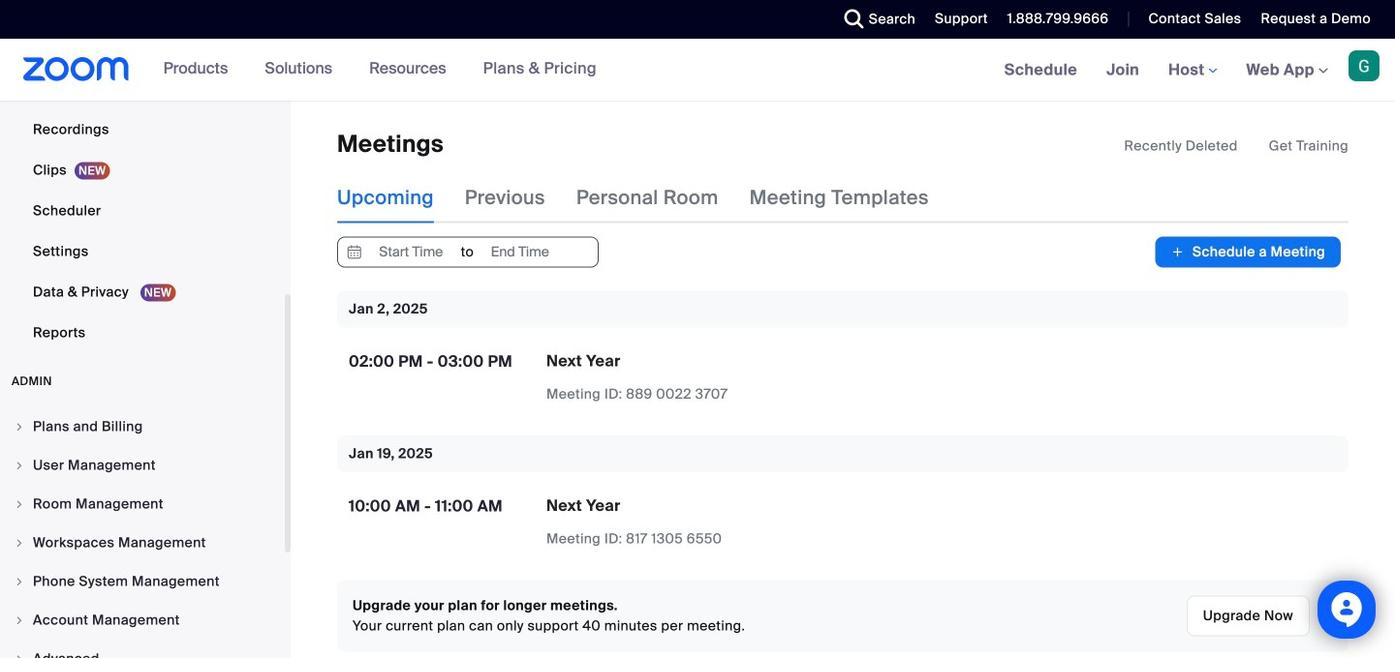 Task type: vqa. For each thing, say whether or not it's contained in the screenshot.
Weekly Planner element
no



Task type: locate. For each thing, give the bounding box(es) containing it.
3 right image from the top
[[14, 538, 25, 549]]

profile picture image
[[1349, 50, 1380, 81]]

admin menu menu
[[0, 409, 285, 659]]

product information navigation
[[149, 39, 611, 101]]

right image for 3rd 'menu item' from the top of the admin menu menu
[[14, 499, 25, 511]]

application
[[1124, 137, 1349, 156], [546, 351, 886, 405], [546, 496, 886, 550]]

0 vertical spatial right image
[[14, 499, 25, 511]]

side navigation navigation
[[0, 0, 291, 659]]

0 vertical spatial application
[[1124, 137, 1349, 156]]

1 right image from the top
[[14, 499, 25, 511]]

1 right image from the top
[[14, 421, 25, 433]]

1 next year element from the top
[[546, 351, 621, 371]]

6 menu item from the top
[[0, 603, 285, 640]]

3 right image from the top
[[14, 654, 25, 659]]

date image
[[343, 238, 366, 267]]

2 menu item from the top
[[0, 448, 285, 484]]

right image for second 'menu item' from the top
[[14, 460, 25, 472]]

right image for 3rd 'menu item' from the bottom of the admin menu menu
[[14, 577, 25, 588]]

1 vertical spatial right image
[[14, 577, 25, 588]]

personal menu menu
[[0, 0, 285, 355]]

7 menu item from the top
[[0, 641, 285, 659]]

2 right image from the top
[[14, 460, 25, 472]]

4 right image from the top
[[14, 615, 25, 627]]

2 right image from the top
[[14, 577, 25, 588]]

1 vertical spatial next year element
[[546, 496, 621, 516]]

right image
[[14, 499, 25, 511], [14, 577, 25, 588], [14, 654, 25, 659]]

2 vertical spatial right image
[[14, 654, 25, 659]]

next year element
[[546, 351, 621, 371], [546, 496, 621, 516]]

menu item
[[0, 409, 285, 446], [0, 448, 285, 484], [0, 486, 285, 523], [0, 525, 285, 562], [0, 564, 285, 601], [0, 603, 285, 640], [0, 641, 285, 659]]

add image
[[1171, 243, 1185, 262]]

right image
[[14, 421, 25, 433], [14, 460, 25, 472], [14, 538, 25, 549], [14, 615, 25, 627]]

right image for seventh 'menu item'
[[14, 654, 25, 659]]

Date Range Picker Start field
[[366, 238, 456, 267]]

0 vertical spatial next year element
[[546, 351, 621, 371]]

3 menu item from the top
[[0, 486, 285, 523]]

banner
[[0, 39, 1395, 102]]



Task type: describe. For each thing, give the bounding box(es) containing it.
right image for second 'menu item' from the bottom
[[14, 615, 25, 627]]

meetings navigation
[[990, 39, 1395, 102]]

Date Range Picker End field
[[475, 238, 565, 267]]

2 vertical spatial application
[[546, 496, 886, 550]]

1 vertical spatial application
[[546, 351, 886, 405]]

5 menu item from the top
[[0, 564, 285, 601]]

right image for 4th 'menu item'
[[14, 538, 25, 549]]

right image for seventh 'menu item' from the bottom of the admin menu menu
[[14, 421, 25, 433]]

4 menu item from the top
[[0, 525, 285, 562]]

1 menu item from the top
[[0, 409, 285, 446]]

zoom logo image
[[23, 57, 129, 81]]

2 next year element from the top
[[546, 496, 621, 516]]

tabs of meeting tab list
[[337, 173, 960, 223]]



